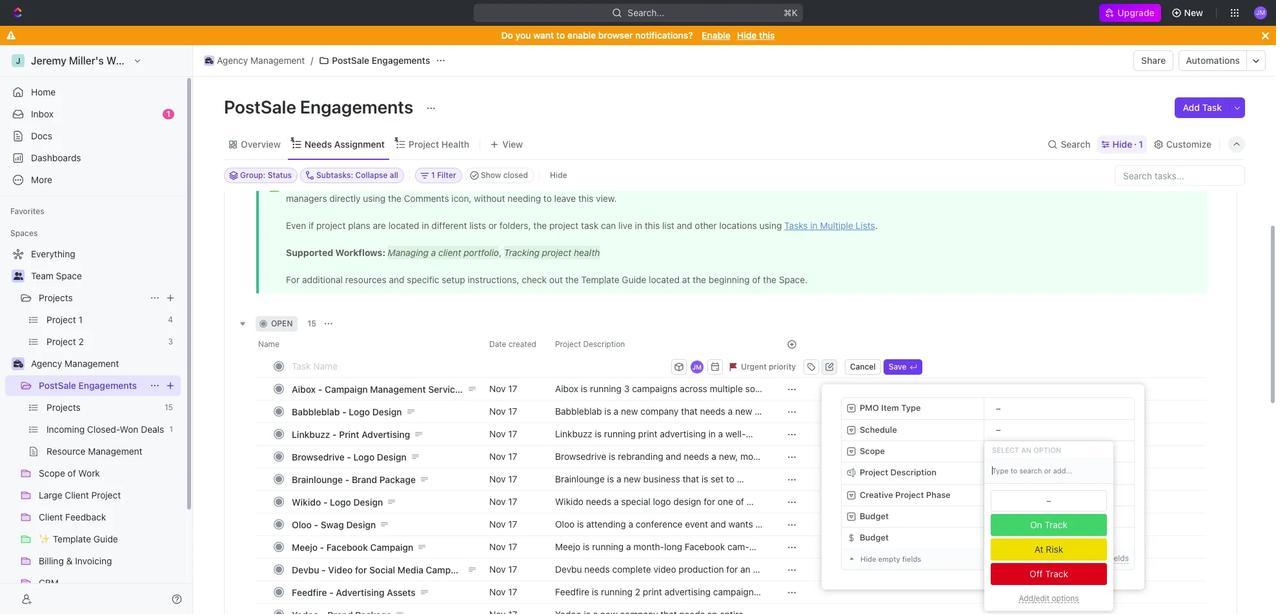 Task type: locate. For each thing, give the bounding box(es) containing it.
logo up the oloo - swag design
[[330, 497, 351, 508]]

1 vertical spatial agency management
[[31, 358, 119, 369]]

- inside "wikido - logo design" 'link'
[[323, 497, 328, 508]]

Set value for Budget Custom Field text field
[[984, 528, 1134, 549]]

0 vertical spatial advertising
[[660, 429, 706, 440]]

linkbuzz down babbleblab at the left bottom of page
[[292, 429, 330, 440]]

0 horizontal spatial a
[[614, 496, 619, 507]]

is for browsedrive
[[609, 451, 616, 462]]

devbu for devbu needs complete video production for an upcoming social media campaign.
[[555, 564, 582, 575]]

and
[[627, 440, 643, 451], [666, 451, 681, 462], [555, 598, 571, 609]]

2 vertical spatial logo
[[330, 497, 351, 508]]

0 vertical spatial postsale engagements
[[332, 55, 430, 66]]

1 vertical spatial logo
[[353, 452, 375, 463]]

0 horizontal spatial add
[[1067, 554, 1081, 564]]

- inside aibox - campaign management services link
[[318, 384, 322, 395]]

- inside feedfire - advertising assets link
[[329, 587, 334, 598]]

wikido up 'their'
[[555, 496, 584, 507]]

home
[[31, 86, 56, 97]]

0 vertical spatial postsale engagements link
[[316, 53, 433, 68]]

design for babbleblab - logo design
[[372, 406, 402, 417]]

team
[[31, 270, 53, 281]]

design for oloo - swag design
[[346, 519, 376, 530]]

docs
[[31, 130, 52, 141]]

0 horizontal spatial business time image
[[13, 360, 23, 368]]

add inside button
[[1183, 102, 1200, 113]]

off
[[1030, 569, 1043, 580]]

0 vertical spatial business time image
[[205, 57, 213, 64]]

0 vertical spatial –
[[996, 425, 1001, 435]]

campaign inside "link"
[[426, 565, 469, 575]]

logo
[[349, 406, 370, 417], [353, 452, 375, 463], [330, 497, 351, 508]]

- right the meejo
[[320, 542, 324, 553]]

new
[[1184, 7, 1203, 18]]

- down print
[[347, 452, 351, 463]]

an right 'select'
[[1021, 446, 1032, 454]]

1 horizontal spatial –
[[996, 425, 1001, 435]]

devbu
[[555, 564, 582, 575], [292, 565, 319, 575]]

is inside the linkbuzz is running print advertising in a well- known magazine and needs content creation.
[[595, 429, 602, 440]]

1 horizontal spatial feedfire
[[555, 587, 589, 598]]

2 horizontal spatial campaign
[[426, 565, 469, 575]]

1 vertical spatial of
[[637, 598, 646, 609]]

– for – popup button
[[996, 425, 1001, 435]]

1 vertical spatial postsale
[[224, 96, 296, 117]]

0 vertical spatial value not set element
[[990, 424, 1007, 437]]

0 vertical spatial is
[[595, 429, 602, 440]]

for left one
[[704, 496, 715, 507]]

2 horizontal spatial management
[[370, 384, 426, 395]]

0 vertical spatial engagements
[[372, 55, 430, 66]]

for up campaigns
[[726, 564, 738, 575]]

- left brand
[[345, 474, 349, 485]]

devbu down the meejo
[[292, 565, 319, 575]]

favorites button
[[5, 204, 50, 219]]

2 vertical spatial is
[[592, 587, 599, 598]]

user group image
[[13, 272, 23, 280]]

0 horizontal spatial management
[[65, 358, 119, 369]]

of
[[736, 496, 744, 507], [637, 598, 646, 609]]

0 horizontal spatial for
[[355, 565, 367, 575]]

cancel
[[850, 362, 876, 371]]

known
[[555, 440, 582, 451]]

Type to search or add... field
[[984, 458, 1114, 484]]

browsedrive
[[555, 451, 606, 462], [292, 452, 345, 463]]

1 vertical spatial –
[[991, 468, 996, 479]]

design up package
[[377, 452, 407, 463]]

needs inside wikido needs a special logo design for one of their sub-brands.
[[586, 496, 611, 507]]

0 vertical spatial 1
[[167, 109, 170, 119]]

1 vertical spatial a
[[712, 451, 716, 462]]

logo
[[653, 496, 671, 507]]

postsale engagements
[[332, 55, 430, 66], [224, 96, 417, 117], [39, 380, 137, 391]]

- right oloo
[[314, 519, 318, 530]]

meejo
[[292, 542, 318, 553]]

is inside feedfire is running 2 print advertising campaigns and needs creation of the assets.
[[592, 587, 599, 598]]

devbu up upcoming
[[555, 564, 582, 575]]

2 horizontal spatial –
[[1047, 496, 1051, 506]]

track for on track
[[1045, 520, 1068, 531]]

0 horizontal spatial agency
[[31, 358, 62, 369]]

linkbuzz for linkbuzz is running print advertising in a well- known magazine and needs content creation.
[[555, 429, 592, 440]]

sub-
[[577, 508, 596, 519]]

design for wikido - logo design
[[353, 497, 383, 508]]

devbu inside devbu needs complete video production for an upcoming social media campaign.
[[555, 564, 582, 575]]

their
[[555, 508, 574, 519]]

wikido inside wikido needs a special logo design for one of their sub-brands.
[[555, 496, 584, 507]]

advertising inside feedfire is running 2 print advertising campaigns and needs creation of the assets.
[[665, 587, 711, 598]]

brainlounge - brand package link
[[289, 470, 479, 489]]

fields right empty
[[902, 555, 921, 564]]

1 horizontal spatial agency management link
[[201, 53, 308, 68]]

browsedrive for browsedrive is rebranding and needs a new, mod ern logo.
[[555, 451, 606, 462]]

is for linkbuzz
[[595, 429, 602, 440]]

wikido for wikido - logo design
[[292, 497, 321, 508]]

is inside browsedrive is rebranding and needs a new, mod ern logo.
[[609, 451, 616, 462]]

– down 'select'
[[991, 468, 996, 479]]

hide inside button
[[550, 170, 567, 180]]

print up the the
[[643, 587, 662, 598]]

campaign
[[325, 384, 368, 395], [370, 542, 413, 553], [426, 565, 469, 575]]

1 vertical spatial value not set element
[[991, 491, 1107, 512]]

1
[[167, 109, 170, 119], [1139, 138, 1143, 149]]

for
[[704, 496, 715, 507], [726, 564, 738, 575], [355, 565, 367, 575]]

of inside wikido needs a special logo design for one of their sub-brands.
[[736, 496, 744, 507]]

2 vertical spatial campaign
[[426, 565, 469, 575]]

1 vertical spatial business time image
[[13, 360, 23, 368]]

1 horizontal spatial devbu
[[555, 564, 582, 575]]

1 horizontal spatial postsale engagements link
[[316, 53, 433, 68]]

1 vertical spatial is
[[609, 451, 616, 462]]

0 horizontal spatial linkbuzz
[[292, 429, 330, 440]]

running inside the linkbuzz is running print advertising in a well- known magazine and needs content creation.
[[604, 429, 636, 440]]

a left new,
[[712, 451, 716, 462]]

- left print
[[332, 429, 337, 440]]

browser
[[598, 30, 633, 41]]

- inside "linkbuzz - print advertising" link
[[332, 429, 337, 440]]

track down +
[[1045, 569, 1068, 580]]

feedfire for feedfire - advertising assets
[[292, 587, 327, 598]]

2 vertical spatial management
[[370, 384, 426, 395]]

engagements inside sidebar navigation
[[78, 380, 137, 391]]

design inside 'link'
[[353, 497, 383, 508]]

0 horizontal spatial of
[[637, 598, 646, 609]]

running
[[604, 429, 636, 440], [601, 587, 633, 598]]

linkbuzz up known
[[555, 429, 592, 440]]

print
[[638, 429, 657, 440], [643, 587, 662, 598]]

in
[[708, 429, 716, 440]]

wikido inside 'link'
[[292, 497, 321, 508]]

docs link
[[5, 126, 181, 147]]

do
[[501, 30, 513, 41]]

- left video
[[322, 565, 326, 575]]

0 horizontal spatial postsale engagements link
[[39, 376, 145, 396]]

1 horizontal spatial postsale
[[224, 96, 296, 117]]

task
[[1202, 102, 1222, 113]]

- up swag
[[323, 497, 328, 508]]

2 horizontal spatial postsale
[[332, 55, 369, 66]]

2 vertical spatial postsale
[[39, 380, 76, 391]]

0 vertical spatial of
[[736, 496, 744, 507]]

- for linkbuzz
[[332, 429, 337, 440]]

devbu inside devbu - video for social media campaign "link"
[[292, 565, 319, 575]]

services
[[428, 384, 465, 395]]

track right on
[[1045, 520, 1068, 531]]

2 vertical spatial postsale engagements
[[39, 380, 137, 391]]

is left the rebranding
[[609, 451, 616, 462]]

browsedrive up logo.
[[555, 451, 606, 462]]

0 horizontal spatial –
[[991, 468, 996, 479]]

campaign right the media
[[426, 565, 469, 575]]

1 vertical spatial print
[[643, 587, 662, 598]]

1 inside sidebar navigation
[[167, 109, 170, 119]]

logo up "linkbuzz - print advertising"
[[349, 406, 370, 417]]

browsedrive up 'brainlounge'
[[292, 452, 345, 463]]

creation.
[[707, 440, 744, 451]]

1 horizontal spatial add
[[1183, 102, 1200, 113]]

1 horizontal spatial agency
[[217, 55, 248, 66]]

logo up brand
[[353, 452, 375, 463]]

1 vertical spatial an
[[740, 564, 751, 575]]

running inside feedfire is running 2 print advertising campaigns and needs creation of the assets.
[[601, 587, 633, 598]]

advertising up 'browsedrive - logo design' link
[[362, 429, 410, 440]]

space
[[56, 270, 82, 281]]

wikido
[[555, 496, 584, 507], [292, 497, 321, 508]]

a
[[718, 429, 723, 440], [712, 451, 716, 462], [614, 496, 619, 507]]

- right aibox
[[318, 384, 322, 395]]

value not set element up 'select'
[[990, 424, 1007, 437]]

print inside the linkbuzz is running print advertising in a well- known magazine and needs content creation.
[[638, 429, 657, 440]]

linkbuzz
[[555, 429, 592, 440], [292, 429, 330, 440]]

wikido for wikido needs a special logo design for one of their sub-brands.
[[555, 496, 584, 507]]

0 horizontal spatial agency management
[[31, 358, 119, 369]]

advertising down video
[[336, 587, 384, 598]]

is up 'magazine'
[[595, 429, 602, 440]]

0 vertical spatial advertising
[[362, 429, 410, 440]]

2 vertical spatial a
[[614, 496, 619, 507]]

logo for wikido
[[330, 497, 351, 508]]

Task Name text field
[[292, 356, 669, 376]]

0 horizontal spatial devbu
[[292, 565, 319, 575]]

add left task
[[1183, 102, 1200, 113]]

needs
[[645, 440, 671, 451], [684, 451, 709, 462], [586, 496, 611, 507], [584, 564, 610, 575], [573, 598, 599, 609]]

0 vertical spatial logo
[[349, 406, 370, 417]]

advertising up the assets.
[[665, 587, 711, 598]]

tree
[[5, 244, 181, 615]]

design up "linkbuzz - print advertising" link
[[372, 406, 402, 417]]

- inside devbu - video for social media campaign "link"
[[322, 565, 326, 575]]

design down brand
[[353, 497, 383, 508]]

1 vertical spatial engagements
[[300, 96, 413, 117]]

a up brands.
[[614, 496, 619, 507]]

postsale engagements inside sidebar navigation
[[39, 380, 137, 391]]

hide for hide empty fields
[[860, 555, 876, 564]]

feedfire down the meejo
[[292, 587, 327, 598]]

logo for babbleblab
[[349, 406, 370, 417]]

1 horizontal spatial browsedrive
[[555, 451, 606, 462]]

babbleblab - logo design
[[292, 406, 402, 417]]

wikido up oloo
[[292, 497, 321, 508]]

– inside popup button
[[996, 425, 1001, 435]]

- for devbu
[[322, 565, 326, 575]]

print up the rebranding
[[638, 429, 657, 440]]

project health link
[[406, 135, 469, 153]]

an up campaigns
[[740, 564, 751, 575]]

feedfire inside feedfire is running 2 print advertising campaigns and needs creation of the assets.
[[555, 587, 589, 598]]

1 horizontal spatial linkbuzz
[[555, 429, 592, 440]]

track
[[1045, 520, 1068, 531], [1045, 569, 1068, 580]]

a inside the linkbuzz is running print advertising in a well- known magazine and needs content creation.
[[718, 429, 723, 440]]

1 vertical spatial postsale engagements link
[[39, 376, 145, 396]]

0 vertical spatial track
[[1045, 520, 1068, 531]]

logo inside 'link'
[[330, 497, 351, 508]]

campaign up the babbleblab - logo design
[[325, 384, 368, 395]]

customize
[[1166, 138, 1212, 149]]

overview link
[[238, 135, 281, 153]]

– up on track
[[1047, 496, 1051, 506]]

1 vertical spatial agency
[[31, 358, 62, 369]]

1 horizontal spatial business time image
[[205, 57, 213, 64]]

facebook
[[327, 542, 368, 553]]

wikido - logo design
[[292, 497, 383, 508]]

fields right edit at bottom
[[1109, 554, 1129, 564]]

hide button
[[545, 168, 572, 183]]

- for feedfire
[[329, 587, 334, 598]]

0 horizontal spatial an
[[740, 564, 751, 575]]

running up creation
[[601, 587, 633, 598]]

running up 'magazine'
[[604, 429, 636, 440]]

0 vertical spatial print
[[638, 429, 657, 440]]

1 vertical spatial add
[[1067, 554, 1081, 564]]

0 horizontal spatial 1
[[167, 109, 170, 119]]

0 horizontal spatial agency management link
[[31, 354, 178, 374]]

- down video
[[329, 587, 334, 598]]

advertising
[[362, 429, 410, 440], [336, 587, 384, 598]]

save button
[[884, 359, 922, 375]]

0 vertical spatial a
[[718, 429, 723, 440]]

favorites
[[10, 207, 44, 216]]

add inside custom fields element
[[1067, 554, 1081, 564]]

of down 2
[[637, 598, 646, 609]]

value not set element up on track
[[991, 491, 1107, 512]]

business time image
[[205, 57, 213, 64], [13, 360, 23, 368]]

0 vertical spatial agency management
[[217, 55, 305, 66]]

0 vertical spatial an
[[1021, 446, 1032, 454]]

0 vertical spatial postsale
[[332, 55, 369, 66]]

– up 'select'
[[996, 425, 1001, 435]]

hide 1
[[1113, 138, 1143, 149]]

is for feedfire
[[592, 587, 599, 598]]

hide
[[737, 30, 757, 41], [1113, 138, 1132, 149], [550, 170, 567, 180], [860, 555, 876, 564]]

- inside oloo - swag design link
[[314, 519, 318, 530]]

wikido needs a special logo design for one of their sub-brands. button
[[547, 491, 771, 519]]

engagements
[[372, 55, 430, 66], [300, 96, 413, 117], [78, 380, 137, 391]]

customize button
[[1150, 135, 1216, 153]]

- up print
[[342, 406, 346, 417]]

edit
[[1093, 554, 1107, 564]]

0 vertical spatial agency management link
[[201, 53, 308, 68]]

0 vertical spatial agency
[[217, 55, 248, 66]]

hide empty fields
[[860, 555, 921, 564]]

- inside 'browsedrive - logo design' link
[[347, 452, 351, 463]]

a right "in"
[[718, 429, 723, 440]]

1 horizontal spatial for
[[704, 496, 715, 507]]

assets.
[[664, 598, 693, 609]]

0 horizontal spatial browsedrive
[[292, 452, 345, 463]]

0 horizontal spatial campaign
[[325, 384, 368, 395]]

postsale inside sidebar navigation
[[39, 380, 76, 391]]

package
[[380, 474, 416, 485]]

advertising up content
[[660, 429, 706, 440]]

automations button
[[1180, 51, 1246, 70]]

tree containing team space
[[5, 244, 181, 615]]

save
[[889, 362, 907, 371]]

babbleblab - logo design link
[[289, 402, 479, 421]]

social
[[369, 565, 395, 575]]

browsedrive - logo design link
[[289, 448, 479, 466]]

of right one
[[736, 496, 744, 507]]

2 horizontal spatial and
[[666, 451, 681, 462]]

browsedrive inside browsedrive is rebranding and needs a new, mod ern logo.
[[555, 451, 606, 462]]

devbu for devbu - video for social media campaign
[[292, 565, 319, 575]]

babbleblab
[[292, 406, 340, 417]]

1 vertical spatial agency management link
[[31, 354, 178, 374]]

- for meejo
[[320, 542, 324, 553]]

1 vertical spatial track
[[1045, 569, 1068, 580]]

0 vertical spatial campaign
[[325, 384, 368, 395]]

–
[[996, 425, 1001, 435], [991, 468, 996, 479], [1047, 496, 1051, 506]]

sidebar navigation
[[0, 45, 193, 615]]

linkbuzz inside "linkbuzz - print advertising" link
[[292, 429, 330, 440]]

for inside wikido needs a special logo design for one of their sub-brands.
[[704, 496, 715, 507]]

– inside button
[[991, 468, 996, 479]]

0 horizontal spatial and
[[555, 598, 571, 609]]

is left social
[[592, 587, 599, 598]]

2 vertical spatial engagements
[[78, 380, 137, 391]]

0 horizontal spatial feedfire
[[292, 587, 327, 598]]

0 horizontal spatial postsale
[[39, 380, 76, 391]]

hide inside custom fields element
[[860, 555, 876, 564]]

- inside meejo - facebook campaign link
[[320, 542, 324, 553]]

hide for hide 1
[[1113, 138, 1132, 149]]

feedfire left social
[[555, 587, 589, 598]]

at risk
[[1035, 544, 1063, 555]]

value not set element
[[990, 424, 1007, 437], [991, 491, 1107, 512]]

- inside babbleblab - logo design link
[[342, 406, 346, 417]]

campaign up devbu - video for social media campaign "link"
[[370, 542, 413, 553]]

0 horizontal spatial wikido
[[292, 497, 321, 508]]

- inside brainlounge - brand package link
[[345, 474, 349, 485]]

for inside devbu needs complete video production for an upcoming social media campaign.
[[726, 564, 738, 575]]

1 horizontal spatial 1
[[1139, 138, 1143, 149]]

for inside "link"
[[355, 565, 367, 575]]

1 horizontal spatial agency management
[[217, 55, 305, 66]]

1 horizontal spatial of
[[736, 496, 744, 507]]

devbu needs complete video production for an upcoming social media campaign.
[[555, 564, 753, 587]]

0 vertical spatial add
[[1183, 102, 1200, 113]]

cancel button
[[845, 359, 881, 375]]

add right +
[[1067, 554, 1081, 564]]

search...
[[627, 7, 664, 18]]

for right video
[[355, 565, 367, 575]]

an
[[1021, 446, 1032, 454], [740, 564, 751, 575]]

design up meejo - facebook campaign
[[346, 519, 376, 530]]

agency management link
[[201, 53, 308, 68], [31, 354, 178, 374]]

2 horizontal spatial a
[[718, 429, 723, 440]]

1 vertical spatial advertising
[[665, 587, 711, 598]]

search
[[1061, 138, 1091, 149]]

2 horizontal spatial for
[[726, 564, 738, 575]]

feedfire
[[555, 587, 589, 598], [292, 587, 327, 598]]

linkbuzz inside the linkbuzz is running print advertising in a well- known magazine and needs content creation.
[[555, 429, 592, 440]]

1 horizontal spatial and
[[627, 440, 643, 451]]



Task type: describe. For each thing, give the bounding box(es) containing it.
feedfire - advertising assets link
[[289, 583, 479, 602]]

empty
[[878, 555, 900, 564]]

Search tasks... text field
[[1115, 166, 1245, 185]]

2 vertical spatial –
[[1047, 496, 1051, 506]]

option
[[1034, 446, 1061, 454]]

media
[[398, 565, 423, 575]]

on track
[[1030, 520, 1068, 531]]

feedfire - advertising assets
[[292, 587, 416, 598]]

needs inside feedfire is running 2 print advertising campaigns and needs creation of the assets.
[[573, 598, 599, 609]]

- for wikido
[[323, 497, 328, 508]]

1 horizontal spatial an
[[1021, 446, 1032, 454]]

0 horizontal spatial fields
[[902, 555, 921, 564]]

aibox - campaign management services link
[[289, 380, 479, 399]]

browsedrive is rebranding and needs a new, mod ern logo.
[[555, 451, 763, 474]]

agency management inside tree
[[31, 358, 119, 369]]

logo for browsedrive
[[353, 452, 375, 463]]

- for oloo
[[314, 519, 318, 530]]

select an option
[[992, 446, 1061, 454]]

1 horizontal spatial fields
[[1109, 554, 1129, 564]]

this
[[759, 30, 775, 41]]

⌘k
[[783, 7, 797, 18]]

wikido - logo design link
[[289, 493, 479, 512]]

brands.
[[596, 508, 628, 519]]

spaces
[[10, 229, 38, 238]]

dashboards
[[31, 152, 81, 163]]

upcoming
[[555, 576, 596, 587]]

search button
[[1044, 135, 1095, 153]]

rebranding
[[618, 451, 663, 462]]

enable
[[567, 30, 596, 41]]

you
[[515, 30, 531, 41]]

an inside devbu needs complete video production for an upcoming social media campaign.
[[740, 564, 751, 575]]

special
[[621, 496, 650, 507]]

needs inside the linkbuzz is running print advertising in a well- known magazine and needs content creation.
[[645, 440, 671, 451]]

brainlounge
[[292, 474, 343, 485]]

browsedrive - logo design
[[292, 452, 407, 463]]

devbu - video for social media campaign
[[292, 565, 469, 575]]

linkbuzz - print advertising
[[292, 429, 410, 440]]

and inside the linkbuzz is running print advertising in a well- known magazine and needs content creation.
[[627, 440, 643, 451]]

devbu needs complete video production for an upcoming social media campaign. button
[[547, 558, 771, 587]]

feedfire for feedfire is running 2 print advertising campaigns and needs creation of the assets.
[[555, 587, 589, 598]]

needs
[[305, 138, 332, 149]]

a inside browsedrive is rebranding and needs a new, mod ern logo.
[[712, 451, 716, 462]]

browsedrive for browsedrive - logo design
[[292, 452, 345, 463]]

agency inside sidebar navigation
[[31, 358, 62, 369]]

want
[[533, 30, 554, 41]]

notifications?
[[635, 30, 693, 41]]

feedfire is running 2 print advertising campaigns and needs creation of the assets.
[[555, 587, 761, 609]]

swag
[[321, 519, 344, 530]]

video
[[654, 564, 676, 575]]

print inside feedfire is running 2 print advertising campaigns and needs creation of the assets.
[[643, 587, 662, 598]]

project health
[[409, 138, 469, 149]]

campaigns
[[713, 587, 758, 598]]

design for browsedrive - logo design
[[377, 452, 407, 463]]

- for browsedrive
[[347, 452, 351, 463]]

advertising inside the linkbuzz is running print advertising in a well- known magazine and needs content creation.
[[660, 429, 706, 440]]

dashboards link
[[5, 148, 181, 168]]

share button
[[1134, 50, 1174, 71]]

on
[[1030, 520, 1042, 531]]

needs assignment
[[305, 138, 385, 149]]

– button
[[984, 463, 1134, 485]]

a inside wikido needs a special logo design for one of their sub-brands.
[[614, 496, 619, 507]]

add task
[[1183, 102, 1222, 113]]

tree inside sidebar navigation
[[5, 244, 181, 615]]

0 vertical spatial management
[[250, 55, 305, 66]]

meejo - facebook campaign link
[[289, 538, 479, 557]]

running for creation
[[601, 587, 633, 598]]

one
[[718, 496, 733, 507]]

well-
[[726, 429, 746, 440]]

new,
[[719, 451, 738, 462]]

hide for hide
[[550, 170, 567, 180]]

project
[[409, 138, 439, 149]]

automations
[[1186, 55, 1240, 66]]

browsedrive is rebranding and needs a new, mod ern logo. button
[[547, 445, 771, 474]]

aibox - campaign management services
[[292, 384, 465, 395]]

health
[[441, 138, 469, 149]]

- for babbleblab
[[342, 406, 346, 417]]

projects
[[39, 292, 73, 303]]

home link
[[5, 82, 181, 103]]

devbu - video for social media campaign link
[[289, 561, 479, 579]]

oloo - swag design
[[292, 519, 376, 530]]

risk
[[1046, 544, 1063, 555]]

+
[[1060, 554, 1064, 564]]

– button
[[984, 424, 1013, 437]]

15
[[308, 319, 316, 329]]

off track
[[1030, 569, 1068, 580]]

wikido needs a special logo design for one of their sub-brands.
[[555, 496, 747, 519]]

1 vertical spatial 1
[[1139, 138, 1143, 149]]

oloo
[[292, 519, 312, 530]]

needs inside browsedrive is rebranding and needs a new, mod ern logo.
[[684, 451, 709, 462]]

running for magazine
[[604, 429, 636, 440]]

1 horizontal spatial campaign
[[370, 542, 413, 553]]

design
[[673, 496, 701, 507]]

linkbuzz for linkbuzz - print advertising
[[292, 429, 330, 440]]

upgrade link
[[1100, 4, 1161, 22]]

linkbuzz is running print advertising in a well- known magazine and needs content creation.
[[555, 429, 746, 451]]

and inside browsedrive is rebranding and needs a new, mod ern logo.
[[666, 451, 681, 462]]

business time image inside the agency management link
[[205, 57, 213, 64]]

- for brainlounge
[[345, 474, 349, 485]]

complete
[[612, 564, 651, 575]]

overview
[[241, 138, 281, 149]]

business time image inside sidebar navigation
[[13, 360, 23, 368]]

management inside sidebar navigation
[[65, 358, 119, 369]]

mod
[[740, 451, 763, 462]]

track for off track
[[1045, 569, 1068, 580]]

to
[[556, 30, 565, 41]]

do you want to enable browser notifications? enable hide this
[[501, 30, 775, 41]]

and inside feedfire is running 2 print advertising campaigns and needs creation of the assets.
[[555, 598, 571, 609]]

oloo - swag design link
[[289, 515, 479, 534]]

assignment
[[334, 138, 385, 149]]

upgrade
[[1118, 7, 1155, 18]]

of inside feedfire is running 2 print advertising campaigns and needs creation of the assets.
[[637, 598, 646, 609]]

aibox
[[292, 384, 316, 395]]

/
[[311, 55, 313, 66]]

needs inside devbu needs complete video production for an upcoming social media campaign.
[[584, 564, 610, 575]]

at
[[1035, 544, 1044, 555]]

1 vertical spatial postsale engagements
[[224, 96, 417, 117]]

the
[[648, 598, 662, 609]]

add/edit
[[1019, 594, 1050, 603]]

- for aibox
[[318, 384, 322, 395]]

value not set element inside custom fields element
[[990, 424, 1007, 437]]

1 vertical spatial advertising
[[336, 587, 384, 598]]

magazine
[[585, 440, 625, 451]]

add/edit options
[[1019, 594, 1079, 603]]

– for – button
[[991, 468, 996, 479]]

custom fields element
[[841, 398, 1135, 571]]



Task type: vqa. For each thing, say whether or not it's contained in the screenshot.
Technical
no



